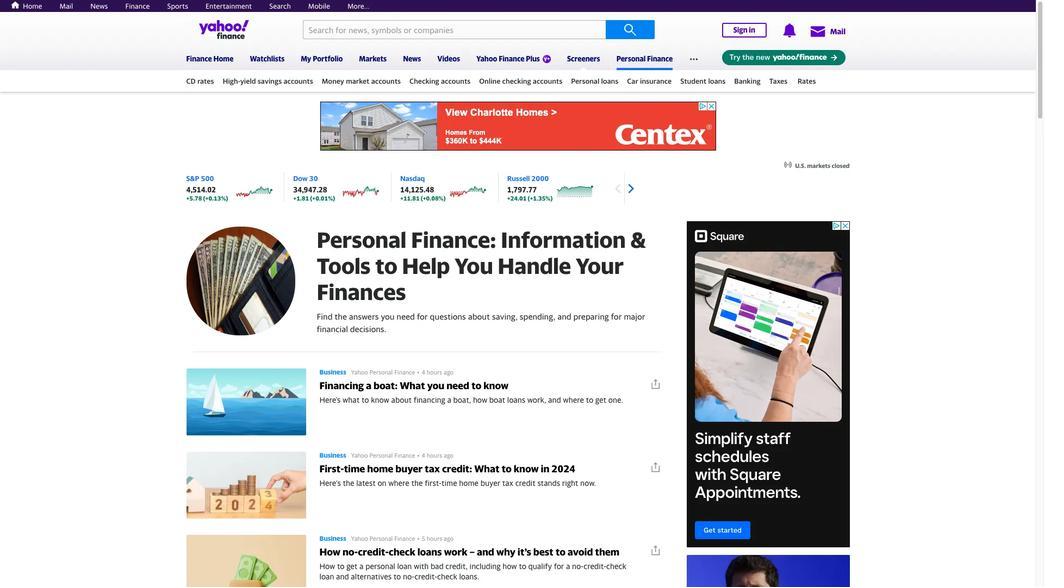 Task type: vqa. For each thing, say whether or not it's contained in the screenshot.
topmost 4
yes



Task type: locate. For each thing, give the bounding box(es) containing it.
cd rates
[[186, 77, 214, 85]]

mail right home link
[[60, 2, 73, 10]]

1 • from the top
[[417, 369, 419, 376]]

and inside how no-credit-check loans work – and why it's best to avoid them link
[[477, 547, 494, 558]]

4 up financing a boat: what you need to know at the left of page
[[422, 369, 425, 376]]

the inside find the answers you need for questions about saving, spending, and preparing for major financial decisions.
[[335, 312, 347, 321]]

and inside how to get a personal loan with bad credit, including how to qualify for a no-credit-check loan and alternatives to no-credit-check loans.
[[336, 572, 349, 581]]

news for the topmost the news link
[[90, 2, 108, 10]]

2 horizontal spatial credit-
[[584, 562, 606, 571]]

for right qualify
[[554, 562, 564, 571]]

0 vertical spatial mail
[[60, 2, 73, 10]]

2 social media share article menu image from the top
[[650, 462, 660, 473]]

to down it's on the bottom
[[519, 562, 526, 571]]

• for buyer
[[417, 452, 419, 459]]

hours
[[427, 369, 442, 376], [427, 452, 442, 459], [427, 535, 442, 542]]

to down personal
[[394, 572, 401, 581]]

4 up first-time home buyer tax credit: what to know in 2024
[[422, 452, 425, 459]]

what
[[343, 395, 360, 405]]

tax up first-
[[425, 463, 440, 475]]

news up checking
[[403, 54, 421, 63]]

for left questions
[[417, 312, 428, 321]]

1 vertical spatial mail
[[830, 27, 846, 36]]

mail right "notifications" 'icon' in the top right of the page
[[830, 27, 846, 36]]

and left preparing at the bottom of page
[[557, 312, 571, 321]]

2 vertical spatial business
[[319, 535, 346, 543]]

business for financing
[[319, 368, 346, 376]]

credit- down with
[[414, 572, 437, 581]]

yield
[[240, 77, 256, 85]]

1 vertical spatial get
[[346, 562, 358, 571]]

news left finance link
[[90, 2, 108, 10]]

3 • from the top
[[417, 535, 419, 542]]

check
[[389, 547, 415, 558], [606, 562, 626, 571], [437, 572, 457, 581]]

spending,
[[520, 312, 555, 321]]

1 horizontal spatial you
[[427, 380, 444, 392]]

how for how to get a personal loan with bad credit, including how to qualify for a no-credit-check loan and alternatives to no-credit-check loans.
[[319, 562, 335, 571]]

one.
[[608, 395, 623, 405]]

to inside personal finance: information & tools to help you handle your finances
[[375, 253, 397, 279]]

navigation
[[0, 45, 1036, 92]]

how inside how to get a personal loan with bad credit, including how to qualify for a no-credit-check loan and alternatives to no-credit-check loans.
[[503, 562, 517, 571]]

• up financing a boat: what you need to know at the left of page
[[417, 369, 419, 376]]

know down boat:
[[371, 395, 389, 405]]

0 vertical spatial loan
[[397, 562, 412, 571]]

time
[[344, 463, 365, 475], [441, 479, 457, 488]]

1 vertical spatial you
[[427, 380, 444, 392]]

yahoo finance plus
[[476, 54, 540, 63]]

how left boat on the left bottom
[[473, 395, 487, 405]]

yahoo inside business yahoo personal finance • 5 hours ago
[[351, 535, 368, 542]]

accounts down videos
[[441, 77, 471, 85]]

0 vertical spatial need
[[397, 312, 415, 321]]

best
[[533, 547, 553, 558]]

2 horizontal spatial no-
[[572, 562, 584, 571]]

0 horizontal spatial news
[[90, 2, 108, 10]]

hours for tax
[[427, 452, 442, 459]]

money market accounts link
[[322, 72, 401, 90]]

ago up work
[[444, 535, 453, 542]]

0 horizontal spatial buyer
[[395, 463, 423, 475]]

0 vertical spatial 4
[[422, 369, 425, 376]]

2 vertical spatial know
[[514, 463, 539, 475]]

check down business yahoo personal finance • 5 hours ago
[[389, 547, 415, 558]]

to right credit:
[[502, 463, 512, 475]]

loans down 5
[[417, 547, 442, 558]]

(+0.08%)
[[421, 195, 446, 202]]

2 vertical spatial social media share article menu image
[[650, 545, 660, 556]]

2 vertical spatial ago
[[444, 535, 453, 542]]

4 accounts from the left
[[533, 77, 562, 85]]

1 vertical spatial know
[[371, 395, 389, 405]]

news for the news link to the right
[[403, 54, 421, 63]]

0 vertical spatial home
[[367, 463, 393, 475]]

where right the on at the bottom of page
[[388, 479, 409, 488]]

answers
[[349, 312, 379, 321]]

to left 'help'
[[375, 253, 397, 279]]

0 horizontal spatial know
[[371, 395, 389, 405]]

1 vertical spatial what
[[474, 463, 500, 475]]

get up alternatives
[[346, 562, 358, 571]]

1 horizontal spatial know
[[483, 380, 509, 392]]

no- down "avoid" on the right of page
[[572, 562, 584, 571]]

0 vertical spatial in
[[749, 26, 755, 34]]

home up the on at the bottom of page
[[367, 463, 393, 475]]

sports
[[167, 2, 188, 10]]

yahoo up personal
[[351, 535, 368, 542]]

0 vertical spatial business
[[319, 368, 346, 376]]

finance left 5
[[394, 535, 415, 542]]

1 horizontal spatial no-
[[403, 572, 414, 581]]

no- down with
[[403, 572, 414, 581]]

3 social media share article menu image from the top
[[650, 545, 660, 556]]

1 business yahoo personal finance • 4 hours ago from the top
[[319, 368, 453, 376]]

1 4 from the top
[[422, 369, 425, 376]]

business yahoo personal finance • 4 hours ago for home
[[319, 451, 453, 460]]

1 how from the top
[[319, 547, 340, 558]]

rates
[[798, 77, 816, 85]]

the left the latest
[[343, 479, 354, 488]]

1 horizontal spatial where
[[563, 395, 584, 405]]

3 accounts from the left
[[441, 77, 471, 85]]

qualify
[[528, 562, 552, 571]]

home down credit:
[[459, 479, 479, 488]]

handle
[[498, 253, 571, 279]]

0 vertical spatial business yahoo personal finance • 4 hours ago
[[319, 368, 453, 376]]

cd
[[186, 77, 196, 85]]

2 hours from the top
[[427, 452, 442, 459]]

0 horizontal spatial get
[[346, 562, 358, 571]]

section
[[687, 221, 850, 587]]

personal inside business yahoo personal finance • 5 hours ago
[[370, 535, 393, 542]]

student
[[680, 77, 706, 85]]

1 vertical spatial buyer
[[481, 479, 500, 488]]

0 horizontal spatial what
[[400, 380, 425, 392]]

mail link right "notifications" 'icon' in the top right of the page
[[810, 21, 846, 41]]

how down why
[[503, 562, 517, 571]]

personal up finances
[[317, 227, 406, 253]]

sign
[[733, 26, 747, 34]]

3 ago from the top
[[444, 535, 453, 542]]

• inside business yahoo personal finance • 5 hours ago
[[417, 535, 419, 542]]

including
[[470, 562, 501, 571]]

finance up the insurance
[[647, 54, 673, 63]]

to
[[375, 253, 397, 279], [471, 380, 481, 392], [362, 395, 369, 405], [586, 395, 593, 405], [502, 463, 512, 475], [556, 547, 566, 558], [337, 562, 344, 571], [519, 562, 526, 571], [394, 572, 401, 581]]

2 ago from the top
[[444, 452, 453, 459]]

news
[[90, 2, 108, 10], [403, 54, 421, 63]]

ago for work
[[444, 535, 453, 542]]

yahoo up financing
[[351, 369, 368, 376]]

accounts down my
[[284, 77, 313, 85]]

0 vertical spatial what
[[400, 380, 425, 392]]

0 vertical spatial get
[[595, 395, 606, 405]]

mail
[[60, 2, 73, 10], [830, 27, 846, 36]]

about left saving,
[[468, 312, 490, 321]]

business yahoo personal finance • 4 hours ago up the on at the bottom of page
[[319, 451, 453, 460]]

what up financing
[[400, 380, 425, 392]]

mail link right home link
[[60, 2, 73, 10]]

hours up financing a boat: what you need to know at the left of page
[[427, 369, 442, 376]]

3 hours from the top
[[427, 535, 442, 542]]

finance left 'sports' link
[[125, 2, 150, 10]]

1 vertical spatial ago
[[444, 452, 453, 459]]

and
[[557, 312, 571, 321], [548, 395, 561, 405], [477, 547, 494, 558], [336, 572, 349, 581]]

personal finance link
[[616, 47, 673, 70]]

them
[[595, 547, 619, 558]]

1 accounts from the left
[[284, 77, 313, 85]]

1 vertical spatial home
[[459, 479, 479, 488]]

a
[[366, 380, 371, 392], [447, 395, 451, 405], [359, 562, 364, 571], [566, 562, 570, 571]]

for left the major
[[611, 312, 622, 321]]

ago for need
[[444, 369, 453, 376]]

credit- down the them
[[584, 562, 606, 571]]

know inside 'link'
[[483, 380, 509, 392]]

get inside how to get a personal loan with bad credit, including how to qualify for a no-credit-check loan and alternatives to no-credit-check loans.
[[346, 562, 358, 571]]

high-
[[223, 77, 240, 85]]

1 horizontal spatial home
[[213, 54, 233, 63]]

0 horizontal spatial where
[[388, 479, 409, 488]]

ago inside business yahoo personal finance • 5 hours ago
[[444, 535, 453, 542]]

1 vertical spatial about
[[391, 395, 412, 405]]

need right answers
[[397, 312, 415, 321]]

and left alternatives
[[336, 572, 349, 581]]

1 vertical spatial how
[[503, 562, 517, 571]]

how no-credit-check loans work – and why it's best to avoid them
[[319, 547, 619, 558]]

no- up alternatives
[[343, 547, 358, 558]]

finance home
[[186, 54, 233, 63]]

information
[[501, 227, 626, 253]]

how
[[473, 395, 487, 405], [503, 562, 517, 571]]

entertainment link
[[206, 2, 252, 10]]

tax
[[425, 463, 440, 475], [502, 479, 513, 488]]

hours inside business yahoo personal finance • 5 hours ago
[[427, 535, 442, 542]]

1 social media share article menu image from the top
[[650, 378, 660, 389]]

to left one.
[[586, 395, 593, 405]]

2 4 from the top
[[422, 452, 425, 459]]

try the new yahoo finance image
[[722, 50, 845, 65]]

how inside how to get a personal loan with bad credit, including how to qualify for a no-credit-check loan and alternatives to no-credit-check loans.
[[319, 562, 335, 571]]

loan
[[397, 562, 412, 571], [319, 572, 334, 581]]

personal up personal
[[370, 535, 393, 542]]

a left 'boat,'
[[447, 395, 451, 405]]

ago up 'boat,'
[[444, 369, 453, 376]]

0 vertical spatial tax
[[425, 463, 440, 475]]

0 horizontal spatial credit-
[[358, 547, 389, 558]]

2 how from the top
[[319, 562, 335, 571]]

search image
[[624, 23, 637, 36]]

navigation containing finance home
[[0, 45, 1036, 92]]

you up decisions.
[[381, 312, 394, 321]]

1 horizontal spatial mail link
[[810, 21, 846, 41]]

0 horizontal spatial need
[[397, 312, 415, 321]]

2 business from the top
[[319, 451, 346, 460]]

online checking accounts link
[[479, 72, 562, 90]]

–
[[470, 547, 475, 558]]

0 vertical spatial home
[[23, 2, 42, 10]]

0 vertical spatial no-
[[343, 547, 358, 558]]

to up here's what to know about financing a boat, how boat loans work, and where to get one.
[[471, 380, 481, 392]]

4 for what
[[422, 369, 425, 376]]

1 vertical spatial news
[[403, 54, 421, 63]]

1 vertical spatial business
[[319, 451, 346, 460]]

2 business yahoo personal finance • 4 hours ago from the top
[[319, 451, 453, 460]]

1 horizontal spatial time
[[441, 479, 457, 488]]

know up the credit
[[514, 463, 539, 475]]

and inside find the answers you need for questions about saving, spending, and preparing for major financial decisions.
[[557, 312, 571, 321]]

0 vertical spatial social media share article menu image
[[650, 378, 660, 389]]

0 horizontal spatial mail link
[[60, 2, 73, 10]]

2 • from the top
[[417, 452, 419, 459]]

0 vertical spatial buyer
[[395, 463, 423, 475]]

1 vertical spatial hours
[[427, 452, 442, 459]]

business yahoo personal finance • 4 hours ago
[[319, 368, 453, 376], [319, 451, 453, 460]]

to left personal
[[337, 562, 344, 571]]

know up boat on the left bottom
[[483, 380, 509, 392]]

1 vertical spatial •
[[417, 452, 419, 459]]

major
[[624, 312, 645, 321]]

student loans
[[680, 77, 725, 85]]

0 vertical spatial news
[[90, 2, 108, 10]]

1,797.77
[[507, 185, 537, 194]]

loans.
[[459, 572, 479, 581]]

here's the latest on where the first-time home buyer tax credit stands right now.
[[319, 479, 596, 488]]

0 horizontal spatial you
[[381, 312, 394, 321]]

• left 5
[[417, 535, 419, 542]]

need up 'boat,'
[[447, 380, 469, 392]]

hours up first-time home buyer tax credit: what to know in 2024
[[427, 452, 442, 459]]

1 vertical spatial tax
[[502, 479, 513, 488]]

get left one.
[[595, 395, 606, 405]]

you inside 'link'
[[427, 380, 444, 392]]

yahoo inside yahoo finance plus link
[[476, 54, 497, 63]]

dow
[[293, 174, 308, 183]]

screeners
[[567, 54, 600, 63]]

1 vertical spatial business yahoo personal finance • 4 hours ago
[[319, 451, 453, 460]]

my portfolio
[[301, 54, 343, 63]]

hours for you
[[427, 369, 442, 376]]

news link left finance link
[[90, 2, 108, 10]]

0 horizontal spatial loan
[[319, 572, 334, 581]]

Search for news, symbols or companies text field
[[303, 20, 606, 39]]

0 vertical spatial •
[[417, 369, 419, 376]]

news link up checking
[[403, 47, 421, 68]]

ago for credit:
[[444, 452, 453, 459]]

2 horizontal spatial check
[[606, 562, 626, 571]]

rates
[[197, 77, 214, 85]]

1 vertical spatial how
[[319, 562, 335, 571]]

insurance
[[640, 77, 672, 85]]

dow 30 link
[[293, 174, 318, 183]]

1 business from the top
[[319, 368, 346, 376]]

student loans link
[[680, 72, 725, 90]]

boat,
[[453, 395, 471, 405]]

personal finance: information & tools to help you handle your finances image
[[186, 227, 295, 336]]

yahoo up the latest
[[351, 452, 368, 459]]

rates link
[[798, 72, 817, 90]]

a inside financing a boat: what you need to know 'link'
[[366, 380, 371, 392]]

credit- up personal
[[358, 547, 389, 558]]

1 horizontal spatial news
[[403, 54, 421, 63]]

1 vertical spatial credit-
[[584, 562, 606, 571]]

accounts down premium yahoo finance logo on the top right
[[533, 77, 562, 85]]

business for first-
[[319, 451, 346, 460]]

social media share article menu image for first-time home buyer tax credit: what to know in 2024
[[650, 462, 660, 473]]

3 business from the top
[[319, 535, 346, 543]]

more... link
[[347, 2, 369, 10]]

what right credit:
[[474, 463, 500, 475]]

+24.01
[[507, 195, 527, 202]]

in
[[749, 26, 755, 34], [541, 463, 549, 475]]

in up stands
[[541, 463, 549, 475]]

0 horizontal spatial time
[[344, 463, 365, 475]]

about
[[468, 312, 490, 321], [391, 395, 412, 405]]

preparing
[[573, 312, 609, 321]]

business
[[319, 368, 346, 376], [319, 451, 346, 460], [319, 535, 346, 543]]

financial
[[317, 324, 348, 334]]

finance left plus
[[499, 54, 524, 63]]

0 vertical spatial ago
[[444, 369, 453, 376]]

1 horizontal spatial check
[[437, 572, 457, 581]]

about down financing a boat: what you need to know at the left of page
[[391, 395, 412, 405]]

1 ago from the top
[[444, 369, 453, 376]]

4,514.02
[[186, 185, 216, 194]]

finance up first-time home buyer tax credit: what to know in 2024
[[394, 452, 415, 459]]

1 vertical spatial 4
[[422, 452, 425, 459]]

0 horizontal spatial mail
[[60, 2, 73, 10]]

notifications image
[[782, 23, 796, 38]]

1 horizontal spatial for
[[554, 562, 564, 571]]

a left boat:
[[366, 380, 371, 392]]

0 horizontal spatial in
[[541, 463, 549, 475]]

the left first-
[[411, 479, 423, 488]]

you up financing
[[427, 380, 444, 392]]

find the answers you need for questions about saving, spending, and preparing for major financial decisions.
[[317, 312, 645, 334]]

a up alternatives
[[359, 562, 364, 571]]

where right work,
[[563, 395, 584, 405]]

1 horizontal spatial credit-
[[414, 572, 437, 581]]

accounts down markets
[[371, 77, 401, 85]]

1 vertical spatial need
[[447, 380, 469, 392]]

2 vertical spatial •
[[417, 535, 419, 542]]

ago up first-time home buyer tax credit: what to know in 2024
[[444, 452, 453, 459]]

checking accounts
[[409, 77, 471, 85]]

news inside navigation
[[403, 54, 421, 63]]

portfolio
[[313, 54, 343, 63]]

social media share article menu image
[[650, 378, 660, 389], [650, 462, 660, 473], [650, 545, 660, 556]]

0 vertical spatial you
[[381, 312, 394, 321]]

0 vertical spatial how
[[319, 547, 340, 558]]

0 vertical spatial about
[[468, 312, 490, 321]]

home inside navigation
[[213, 54, 233, 63]]

money
[[322, 77, 344, 85]]

search
[[269, 2, 291, 10]]

avoid
[[568, 547, 593, 558]]

and right the –
[[477, 547, 494, 558]]

need inside find the answers you need for questions about saving, spending, and preparing for major financial decisions.
[[397, 312, 415, 321]]

loan left with
[[397, 562, 412, 571]]

0 horizontal spatial for
[[417, 312, 428, 321]]

0 vertical spatial check
[[389, 547, 415, 558]]

screeners link
[[567, 47, 600, 70]]

time up the latest
[[344, 463, 365, 475]]

2 vertical spatial hours
[[427, 535, 442, 542]]

next image
[[622, 181, 639, 197]]

check down the them
[[606, 562, 626, 571]]

advertisement region
[[320, 102, 716, 151], [687, 221, 850, 548]]

tax left the credit
[[502, 479, 513, 488]]

0 horizontal spatial tax
[[425, 463, 440, 475]]

yahoo up online
[[476, 54, 497, 63]]

in right the 'sign'
[[749, 26, 755, 34]]

online checking accounts
[[479, 77, 562, 85]]

cd rates link
[[186, 72, 214, 90]]

financing a boat: what you need to know link
[[186, 360, 665, 443]]

hours right 5
[[427, 535, 442, 542]]

watchlists link
[[250, 47, 285, 68]]

taxes
[[769, 77, 788, 85]]

first-
[[319, 463, 344, 475]]

how no-credit-check loans work – and why it's best to avoid them link
[[186, 527, 665, 587]]

time down first-time home buyer tax credit: what to know in 2024
[[441, 479, 457, 488]]

• up first-time home buyer tax credit: what to know in 2024
[[417, 452, 419, 459]]

2024
[[552, 463, 575, 475]]

+1.81
[[293, 195, 309, 202]]

1 hours from the top
[[427, 369, 442, 376]]



Task type: describe. For each thing, give the bounding box(es) containing it.
now.
[[580, 479, 596, 488]]

yahoo finance plus link
[[476, 47, 551, 70]]

1 horizontal spatial news link
[[403, 47, 421, 68]]

0 horizontal spatial how
[[473, 395, 487, 405]]

business for how
[[319, 535, 346, 543]]

s&p 500 4,514.02 +5.78 (+0.13%)
[[186, 174, 228, 202]]

1 vertical spatial no-
[[572, 562, 584, 571]]

premium yahoo finance logo image
[[543, 55, 551, 63]]

personal down screeners
[[571, 77, 599, 85]]

1 vertical spatial check
[[606, 562, 626, 571]]

finance up cd rates
[[186, 54, 212, 63]]

sign in link
[[722, 23, 767, 38]]

how to get a personal loan with bad credit, including how to qualify for a no-credit-check loan and alternatives to no-credit-check loans.
[[319, 562, 626, 581]]

(+0.01%)
[[310, 195, 335, 202]]

2 horizontal spatial for
[[611, 312, 622, 321]]

russell
[[507, 174, 530, 183]]

online
[[479, 77, 500, 85]]

1 horizontal spatial in
[[749, 26, 755, 34]]

loans right boat on the left bottom
[[507, 395, 525, 405]]

0 vertical spatial news link
[[90, 2, 108, 10]]

my portfolio link
[[301, 47, 343, 68]]

stands
[[537, 479, 560, 488]]

more...
[[347, 2, 369, 10]]

checking
[[409, 77, 439, 85]]

loans left the car
[[601, 77, 618, 85]]

finance link
[[125, 2, 150, 10]]

2000
[[531, 174, 549, 183]]

videos
[[437, 54, 460, 63]]

1 vertical spatial in
[[541, 463, 549, 475]]

u.s. markets closed
[[795, 162, 850, 169]]

checking accounts link
[[409, 72, 471, 90]]

personal finance: information & tools to help you handle your finances
[[317, 227, 646, 305]]

watchlists
[[250, 54, 285, 63]]

0 vertical spatial mail link
[[60, 2, 73, 10]]

buyer inside first-time home buyer tax credit: what to know in 2024 link
[[395, 463, 423, 475]]

personal up the on at the bottom of page
[[370, 452, 393, 459]]

find
[[317, 312, 332, 321]]

yahoo for financing a boat: what you need to know
[[351, 369, 368, 376]]

0 horizontal spatial no-
[[343, 547, 358, 558]]

1 horizontal spatial loan
[[397, 562, 412, 571]]

the for latest
[[343, 479, 354, 488]]

yahoo for how no-credit-check loans work – and why it's best to avoid them
[[351, 535, 368, 542]]

finance inside business yahoo personal finance • 5 hours ago
[[394, 535, 415, 542]]

0 vertical spatial advertisement region
[[320, 102, 716, 151]]

questions
[[430, 312, 466, 321]]

5
[[422, 535, 425, 542]]

nasdaq
[[400, 174, 425, 183]]

money market accounts
[[322, 77, 401, 85]]

credit:
[[442, 463, 472, 475]]

plus
[[526, 54, 540, 63]]

tools
[[317, 253, 371, 279]]

2 vertical spatial check
[[437, 572, 457, 581]]

the for answers
[[335, 312, 347, 321]]

s&p 500 link
[[186, 174, 214, 183]]

4 for buyer
[[422, 452, 425, 459]]

social media share article menu image for financing a boat: what you need to know
[[650, 378, 660, 389]]

markets
[[359, 54, 387, 63]]

1 vertical spatial where
[[388, 479, 409, 488]]

right
[[562, 479, 578, 488]]

bad
[[431, 562, 444, 571]]

with
[[414, 562, 429, 571]]

credit
[[515, 479, 535, 488]]

(+0.13%)
[[203, 195, 228, 202]]

videos link
[[437, 47, 460, 68]]

first-time home buyer tax credit: what to know in 2024 link
[[186, 443, 665, 527]]

it's
[[518, 547, 531, 558]]

yahoo for first-time home buyer tax credit: what to know in 2024
[[351, 452, 368, 459]]

• for check
[[417, 535, 419, 542]]

(+1.35%)
[[528, 195, 553, 202]]

financing
[[319, 380, 364, 392]]

personal inside personal finance: information & tools to help you handle your finances
[[317, 227, 406, 253]]

previous image
[[609, 181, 626, 197]]

need inside 'link'
[[447, 380, 469, 392]]

personal loans
[[571, 77, 618, 85]]

banking
[[734, 77, 761, 85]]

decisions.
[[350, 324, 386, 334]]

financing
[[414, 395, 445, 405]]

personal up boat:
[[370, 369, 393, 376]]

1 vertical spatial advertisement region
[[687, 221, 850, 548]]

business yahoo personal finance • 5 hours ago
[[319, 535, 453, 543]]

0 vertical spatial where
[[563, 395, 584, 405]]

checking
[[502, 77, 531, 85]]

social media share article menu image for how no-credit-check loans work – and why it's best to avoid them
[[650, 545, 660, 556]]

2 vertical spatial no-
[[403, 572, 414, 581]]

here's what to know about financing a boat, how boat loans work, and where to get one.
[[319, 395, 623, 405]]

1 horizontal spatial buyer
[[481, 479, 500, 488]]

hours for loans
[[427, 535, 442, 542]]

banking link
[[734, 72, 761, 90]]

personal loans link
[[571, 72, 618, 90]]

first-
[[425, 479, 441, 488]]

mobile
[[308, 2, 330, 10]]

14,125.48
[[400, 185, 434, 194]]

personal up the car
[[616, 54, 646, 63]]

business yahoo personal finance • 4 hours ago for boat:
[[319, 368, 453, 376]]

0 horizontal spatial about
[[391, 395, 412, 405]]

here's
[[319, 479, 341, 488]]

500
[[201, 174, 214, 183]]

personal finance
[[616, 54, 673, 63]]

loans right student
[[708, 77, 725, 85]]

2 vertical spatial credit-
[[414, 572, 437, 581]]

to right what
[[362, 395, 369, 405]]

what inside 'link'
[[400, 380, 425, 392]]

• for what
[[417, 369, 419, 376]]

about inside find the answers you need for questions about saving, spending, and preparing for major financial decisions.
[[468, 312, 490, 321]]

1 vertical spatial mail link
[[810, 21, 846, 41]]

high-yield savings accounts
[[223, 77, 313, 85]]

finance inside yahoo finance plus link
[[499, 54, 524, 63]]

car insurance link
[[627, 72, 672, 90]]

on
[[378, 479, 386, 488]]

finance inside personal finance link
[[647, 54, 673, 63]]

finances
[[317, 279, 406, 305]]

to right best
[[556, 547, 566, 558]]

work,
[[527, 395, 546, 405]]

&
[[630, 227, 646, 253]]

for inside how to get a personal loan with bad credit, including how to qualify for a no-credit-check loan and alternatives to no-credit-check loans.
[[554, 562, 564, 571]]

1 vertical spatial loan
[[319, 572, 334, 581]]

and right work,
[[548, 395, 561, 405]]

market
[[346, 77, 369, 85]]

2 horizontal spatial know
[[514, 463, 539, 475]]

1 vertical spatial time
[[441, 479, 457, 488]]

to inside 'link'
[[471, 380, 481, 392]]

savings
[[258, 77, 282, 85]]

0 horizontal spatial home
[[23, 2, 42, 10]]

0 horizontal spatial check
[[389, 547, 415, 558]]

1 horizontal spatial what
[[474, 463, 500, 475]]

time inside first-time home buyer tax credit: what to know in 2024 link
[[344, 463, 365, 475]]

34,947.28
[[293, 185, 327, 194]]

nasdaq link
[[400, 174, 425, 183]]

0 vertical spatial credit-
[[358, 547, 389, 558]]

you
[[455, 253, 493, 279]]

finance up financing a boat: what you need to know at the left of page
[[394, 369, 415, 376]]

markets link
[[359, 47, 387, 68]]

work
[[444, 547, 467, 558]]

dow 30 34,947.28 +1.81 (+0.01%)
[[293, 174, 335, 202]]

1 horizontal spatial mail
[[830, 27, 846, 36]]

u.s.
[[795, 162, 806, 169]]

sports link
[[167, 2, 188, 10]]

markets
[[807, 162, 830, 169]]

finance home link
[[186, 47, 233, 68]]

a down "avoid" on the right of page
[[566, 562, 570, 571]]

you inside find the answers you need for questions about saving, spending, and preparing for major financial decisions.
[[381, 312, 394, 321]]

here's
[[319, 395, 341, 405]]

how for how no-credit-check loans work – and why it's best to avoid them
[[319, 547, 340, 558]]

1 horizontal spatial tax
[[502, 479, 513, 488]]

2 accounts from the left
[[371, 77, 401, 85]]



